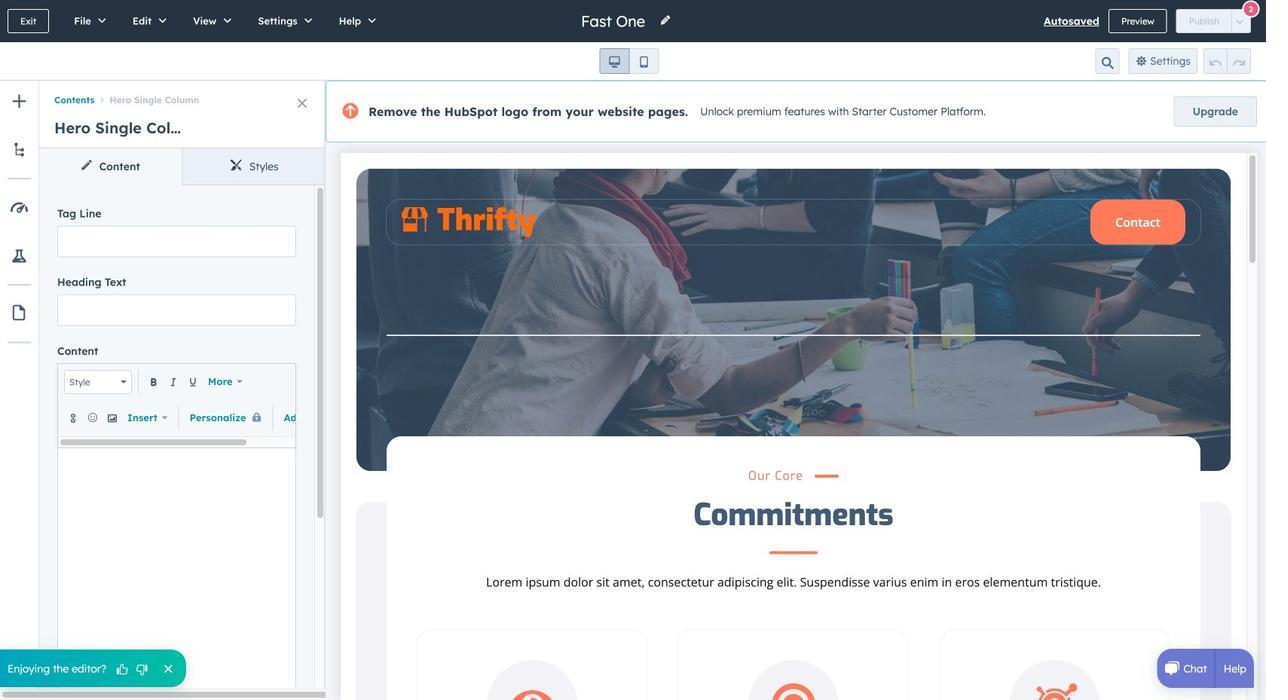 Task type: vqa. For each thing, say whether or not it's contained in the screenshot.
the bottom information
no



Task type: locate. For each thing, give the bounding box(es) containing it.
close image
[[298, 99, 307, 108]]

navigation
[[39, 81, 326, 108]]

group
[[1177, 9, 1252, 33], [600, 48, 659, 74], [1204, 48, 1252, 74]]

None field
[[580, 11, 651, 31]]

thumbsup image
[[116, 664, 129, 677]]

None text field
[[57, 226, 296, 257], [57, 295, 296, 326], [57, 226, 296, 257], [57, 295, 296, 326]]

application
[[57, 363, 347, 701]]

tab list
[[39, 149, 326, 185]]

thumbsdown image
[[135, 664, 149, 677]]



